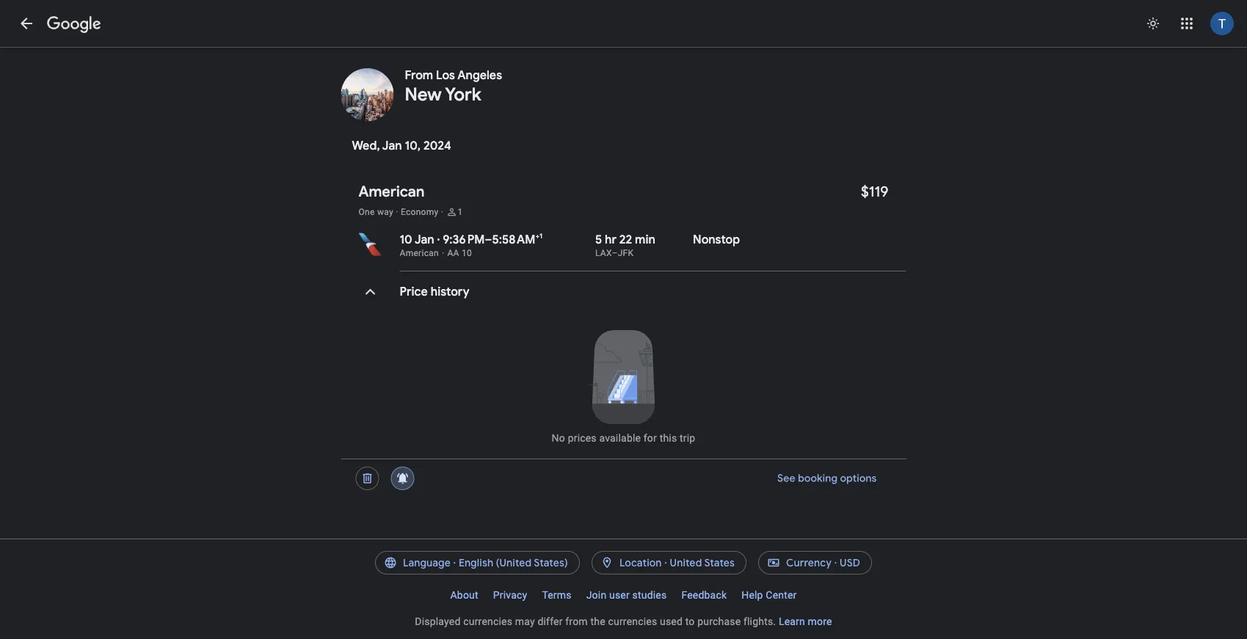 Task type: describe. For each thing, give the bounding box(es) containing it.
economy
[[401, 207, 439, 217]]

language
[[403, 557, 451, 570]]

feedback
[[682, 589, 727, 601]]

10,
[[405, 138, 421, 153]]

states)
[[534, 557, 568, 570]]

1 currencies from the left
[[463, 616, 513, 628]]

available
[[599, 432, 641, 445]]

jfk
[[618, 248, 634, 258]]

5:58 am
[[492, 232, 536, 247]]

user
[[609, 589, 630, 601]]

trip
[[680, 432, 696, 445]]

states
[[704, 557, 735, 570]]

– inside 9:36 pm – 5:58 am + 1
[[485, 232, 492, 247]]

wed,
[[352, 138, 380, 153]]

help center
[[742, 589, 797, 601]]

the
[[591, 616, 606, 628]]

help center link
[[734, 584, 804, 607]]

united
[[670, 557, 702, 570]]

more
[[808, 616, 832, 628]]

one way economy
[[359, 207, 439, 217]]

history
[[431, 284, 469, 300]]

new
[[405, 83, 442, 106]]

1 vertical spatial 10
[[462, 248, 472, 258]]

way
[[377, 207, 393, 217]]

nonstop
[[693, 232, 740, 247]]

currency
[[786, 557, 832, 570]]

disable email notifications for solution, one way trip from los angeles to new york.wed, jan 10, 2024 image
[[385, 461, 420, 496]]

flights.
[[744, 616, 776, 628]]

terms link
[[535, 584, 579, 607]]

2024
[[424, 138, 451, 153]]

9:36 pm – 5:58 am + 1
[[443, 232, 543, 247]]

from los angeles new york
[[405, 68, 502, 106]]

may
[[515, 616, 535, 628]]

2 currencies from the left
[[608, 616, 657, 628]]

no
[[552, 432, 565, 445]]

119 US dollars text field
[[861, 182, 889, 201]]

aa 10
[[447, 248, 472, 258]]

0 vertical spatial american
[[359, 182, 425, 201]]

los
[[436, 68, 455, 83]]

price
[[400, 284, 428, 300]]

privacy
[[493, 589, 527, 601]]

to
[[686, 616, 695, 628]]

see
[[777, 472, 796, 485]]

studies
[[633, 589, 667, 601]]

22
[[619, 232, 632, 247]]

10 jan
[[400, 232, 434, 247]]

jan for wed,
[[382, 138, 402, 153]]

terms
[[542, 589, 572, 601]]

united states
[[670, 557, 735, 570]]

displayed currencies may differ from the currencies used to purchase flights. learn more
[[415, 616, 832, 628]]

aa
[[447, 248, 459, 258]]

1 passenger text field
[[458, 206, 463, 218]]

help
[[742, 589, 763, 601]]

join user studies
[[586, 589, 667, 601]]

1 vertical spatial american
[[400, 248, 439, 258]]

english (united states)
[[459, 557, 568, 570]]



Task type: locate. For each thing, give the bounding box(es) containing it.
differ
[[538, 616, 563, 628]]

0 vertical spatial –
[[485, 232, 492, 247]]

american up way
[[359, 182, 425, 201]]

from
[[405, 68, 433, 83]]

see booking options
[[777, 472, 877, 485]]

$119
[[861, 182, 889, 201]]

join
[[586, 589, 607, 601]]

jan
[[382, 138, 402, 153], [415, 232, 434, 247]]

jan down 'economy'
[[415, 232, 434, 247]]

0 horizontal spatial 10
[[400, 232, 412, 247]]

5
[[595, 232, 602, 247]]

location
[[620, 557, 662, 570]]

learn
[[779, 616, 805, 628]]

hr
[[605, 232, 617, 247]]

lax
[[595, 248, 612, 258]]

one
[[359, 207, 375, 217]]

currencies down join user studies 'link'
[[608, 616, 657, 628]]

1 vertical spatial 1
[[540, 232, 543, 241]]

–
[[485, 232, 492, 247], [612, 248, 618, 258]]

0 vertical spatial 1
[[458, 207, 463, 217]]

remove saved flight, one way trip from los angeles to new york.wed, jan 10, 2024 image
[[350, 461, 385, 496]]

about link
[[443, 584, 486, 607]]

displayed
[[415, 616, 461, 628]]

for
[[644, 432, 657, 445]]

1
[[458, 207, 463, 217], [540, 232, 543, 241]]

1 horizontal spatial currencies
[[608, 616, 657, 628]]

– inside 5 hr 22 min lax – jfk
[[612, 248, 618, 258]]

1 horizontal spatial jan
[[415, 232, 434, 247]]

jan for 10
[[415, 232, 434, 247]]

0 horizontal spatial jan
[[382, 138, 402, 153]]

1 right 5:58 am
[[540, 232, 543, 241]]

prices
[[568, 432, 597, 445]]

 image
[[437, 233, 440, 247]]

booking
[[798, 472, 838, 485]]

american down 10 jan
[[400, 248, 439, 258]]

from
[[566, 616, 588, 628]]

1 horizontal spatial 10
[[462, 248, 472, 258]]

0 vertical spatial jan
[[382, 138, 402, 153]]

1 inside 9:36 pm – 5:58 am + 1
[[540, 232, 543, 241]]

this
[[660, 432, 677, 445]]

learn more link
[[779, 616, 832, 628]]

(united
[[496, 557, 532, 570]]

join user studies link
[[579, 584, 674, 607]]

price history
[[400, 284, 469, 300]]

purchase
[[698, 616, 741, 628]]

9:36 pm
[[443, 232, 485, 247]]

10 down one way economy
[[400, 232, 412, 247]]

1 vertical spatial jan
[[415, 232, 434, 247]]

no prices available for this trip
[[552, 432, 696, 445]]

5 hr 22 min lax – jfk
[[595, 232, 656, 258]]

min
[[635, 232, 656, 247]]

1 horizontal spatial –
[[612, 248, 618, 258]]

american
[[359, 182, 425, 201], [400, 248, 439, 258]]

york
[[445, 83, 481, 106]]

0 horizontal spatial currencies
[[463, 616, 513, 628]]

+
[[536, 232, 540, 241]]

privacy link
[[486, 584, 535, 607]]

airline logo image
[[359, 233, 382, 256]]

used
[[660, 616, 683, 628]]

options
[[840, 472, 877, 485]]

usd
[[840, 557, 861, 570]]

angeles
[[458, 68, 502, 83]]

10
[[400, 232, 412, 247], [462, 248, 472, 258]]

0 vertical spatial 10
[[400, 232, 412, 247]]

currencies
[[463, 616, 513, 628], [608, 616, 657, 628]]

about
[[450, 589, 479, 601]]

currencies down privacy link
[[463, 616, 513, 628]]

feedback link
[[674, 584, 734, 607]]

1 horizontal spatial 1
[[540, 232, 543, 241]]

0 horizontal spatial –
[[485, 232, 492, 247]]

10 right aa
[[462, 248, 472, 258]]

english
[[459, 557, 494, 570]]

change appearance image
[[1136, 6, 1171, 41]]

1 vertical spatial –
[[612, 248, 618, 258]]

go back image
[[18, 15, 35, 32]]

jan left the 10,
[[382, 138, 402, 153]]

wed, jan 10, 2024
[[352, 138, 451, 153]]

0 horizontal spatial 1
[[458, 207, 463, 217]]

1 up 9:36 pm
[[458, 207, 463, 217]]

center
[[766, 589, 797, 601]]



Task type: vqa. For each thing, say whether or not it's contained in the screenshot.
the +16% emissions
no



